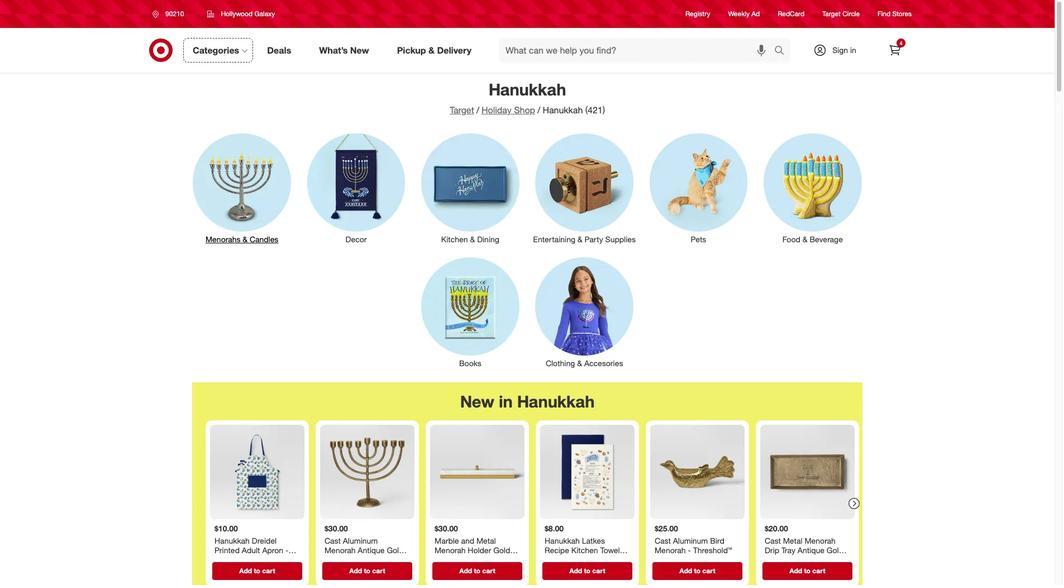 Task type: describe. For each thing, give the bounding box(es) containing it.
menorah inside $30.00 cast aluminum menorah antique gold - threshold™
[[325, 546, 356, 556]]

$30.00 marble and metal menorah holder gold - threshold™
[[435, 524, 515, 565]]

& for candles
[[243, 235, 248, 244]]

pets link
[[642, 131, 756, 245]]

dreidel
[[252, 536, 277, 546]]

What can we help you find? suggestions appear below search field
[[499, 38, 777, 63]]

antique inside $20.00 cast metal menorah drip tray antique gold - threshold™
[[798, 546, 825, 556]]

target inside hanukkah target / holiday shop / hanukkah (421)
[[450, 104, 474, 116]]

categories
[[193, 44, 239, 56]]

$30.00 for marble
[[435, 524, 458, 534]]

hanukkah up shop
[[489, 79, 566, 99]]

$10.00 hanukkah dreidel printed adult apron - threshold™
[[215, 524, 289, 565]]

categories link
[[183, 38, 253, 63]]

cast for cast aluminum bird menorah - threshold™
[[655, 536, 671, 546]]

holiday shop link
[[482, 104, 535, 116]]

weekly ad link
[[728, 9, 760, 19]]

search button
[[769, 38, 796, 65]]

& for dining
[[470, 235, 475, 244]]

hollywood
[[221, 9, 253, 18]]

to for tray
[[804, 567, 811, 575]]

galaxy
[[254, 9, 275, 18]]

menorah inside $30.00 marble and metal menorah holder gold - threshold™
[[435, 546, 466, 556]]

hanukkah down clothing
[[517, 392, 595, 412]]

menorah inside $20.00 cast metal menorah drip tray antique gold - threshold™
[[805, 536, 836, 546]]

hanukkah dreidel printed adult apron - threshold™ image
[[210, 425, 305, 520]]

threshold™ inside the $8.00 hanukkah latkes recipe kitchen towel set - threshold™
[[564, 556, 603, 565]]

circle
[[843, 10, 860, 18]]

marble
[[435, 536, 459, 546]]

deals link
[[258, 38, 305, 63]]

in for sign
[[850, 45, 856, 55]]

hanukkah latkes recipe kitchen towel set - threshold™ image
[[540, 425, 635, 520]]

cast aluminum bird menorah - threshold™ image
[[650, 425, 745, 520]]

target circle
[[822, 10, 860, 18]]

redcard
[[778, 10, 805, 18]]

hanukkah target / holiday shop / hanukkah (421)
[[450, 79, 605, 116]]

holiday
[[482, 104, 512, 116]]

add for -
[[680, 567, 692, 575]]

hanukkah inside $10.00 hanukkah dreidel printed adult apron - threshold™
[[215, 536, 250, 546]]

& for party
[[578, 235, 583, 244]]

$25.00
[[655, 524, 678, 534]]

- inside $10.00 hanukkah dreidel printed adult apron - threshold™
[[286, 546, 289, 556]]

food
[[783, 235, 801, 244]]

entertaining
[[533, 235, 575, 244]]

sign in link
[[804, 38, 874, 63]]

threshold™ inside $20.00 cast metal menorah drip tray antique gold - threshold™
[[765, 556, 804, 565]]

hollywood galaxy
[[221, 9, 275, 18]]

new in hanukkah
[[460, 392, 595, 412]]

food & beverage link
[[756, 131, 870, 245]]

what's new link
[[310, 38, 383, 63]]

menorahs
[[206, 235, 240, 244]]

hanukkah left (421)
[[543, 104, 583, 116]]

$25.00 cast aluminum bird menorah - threshold™
[[655, 524, 732, 556]]

printed
[[215, 546, 240, 556]]

holder
[[468, 546, 491, 556]]

to for towel
[[584, 567, 591, 575]]

add to cart button for -
[[653, 563, 743, 580]]

- inside $20.00 cast metal menorah drip tray antique gold - threshold™
[[846, 546, 849, 556]]

(421)
[[585, 104, 605, 116]]

gold inside $20.00 cast metal menorah drip tray antique gold - threshold™
[[827, 546, 844, 556]]

add to cart button for gold
[[322, 563, 412, 580]]

- inside $30.00 marble and metal menorah holder gold - threshold™
[[512, 546, 515, 556]]

recipe
[[545, 546, 569, 556]]

carousel region
[[192, 383, 863, 586]]

90210
[[165, 9, 184, 18]]

to for gold
[[364, 567, 370, 575]]

redcard link
[[778, 9, 805, 19]]

gold inside $30.00 marble and metal menorah holder gold - threshold™
[[493, 546, 510, 556]]

clothing & accesories link
[[527, 255, 642, 369]]

find
[[878, 10, 891, 18]]

supplies
[[605, 235, 636, 244]]

what's new
[[319, 44, 369, 56]]

4 link
[[883, 38, 907, 63]]

beverage
[[810, 235, 843, 244]]

cart for holder
[[482, 567, 495, 575]]

cast aluminum menorah antique gold - threshold™ image
[[320, 425, 415, 520]]

$8.00 hanukkah latkes recipe kitchen towel set - threshold™
[[545, 524, 620, 565]]

what's
[[319, 44, 348, 56]]

latkes
[[582, 536, 605, 546]]

apron
[[262, 546, 283, 556]]

dining
[[477, 235, 499, 244]]

hanukkah inside the $8.00 hanukkah latkes recipe kitchen towel set - threshold™
[[545, 536, 580, 546]]

target link
[[450, 104, 474, 116]]

$30.00 cast aluminum menorah antique gold - threshold™
[[325, 524, 409, 565]]

weekly ad
[[728, 10, 760, 18]]

add to cart for gold
[[349, 567, 385, 575]]

weekly
[[728, 10, 750, 18]]

clothing & accesories
[[546, 359, 623, 368]]

new inside carousel region
[[460, 392, 494, 412]]

delivery
[[437, 44, 472, 56]]

cart for gold
[[372, 567, 385, 575]]

add for towel
[[570, 567, 582, 575]]

registry
[[686, 10, 710, 18]]



Task type: vqa. For each thing, say whether or not it's contained in the screenshot.


Task type: locate. For each thing, give the bounding box(es) containing it.
1 horizontal spatial kitchen
[[571, 546, 598, 556]]

menorahs & candles link
[[185, 131, 299, 245]]

menorah inside $25.00 cast aluminum bird menorah - threshold™
[[655, 546, 686, 556]]

0 horizontal spatial metal
[[477, 536, 496, 546]]

metal up holder
[[477, 536, 496, 546]]

1 horizontal spatial aluminum
[[673, 536, 708, 546]]

add down tray
[[790, 567, 802, 575]]

cart down holder
[[482, 567, 495, 575]]

cart down towel
[[592, 567, 605, 575]]

3 cart from the left
[[482, 567, 495, 575]]

1 gold from the left
[[387, 546, 404, 556]]

1 vertical spatial new
[[460, 392, 494, 412]]

add for apron
[[239, 567, 252, 575]]

menorah
[[805, 536, 836, 546], [325, 546, 356, 556], [435, 546, 466, 556], [655, 546, 686, 556]]

1 cast from the left
[[325, 536, 341, 546]]

1 vertical spatial target
[[450, 104, 474, 116]]

2 gold from the left
[[493, 546, 510, 556]]

add to cart for -
[[680, 567, 716, 575]]

0 vertical spatial kitchen
[[441, 235, 468, 244]]

target circle link
[[822, 9, 860, 19]]

add to cart for apron
[[239, 567, 275, 575]]

cart for towel
[[592, 567, 605, 575]]

/ right "target" link
[[476, 104, 479, 116]]

threshold™ inside $30.00 cast aluminum menorah antique gold - threshold™
[[325, 556, 364, 565]]

4 cart from the left
[[592, 567, 605, 575]]

6 add to cart button from the left
[[763, 563, 853, 580]]

hanukkah
[[489, 79, 566, 99], [543, 104, 583, 116], [517, 392, 595, 412], [215, 536, 250, 546], [545, 536, 580, 546]]

pets
[[691, 235, 706, 244]]

set
[[545, 556, 557, 565]]

to down $30.00 cast aluminum menorah antique gold - threshold™
[[364, 567, 370, 575]]

1 $30.00 from the left
[[325, 524, 348, 534]]

add to cart for towel
[[570, 567, 605, 575]]

2 $30.00 from the left
[[435, 524, 458, 534]]

in for new
[[499, 392, 513, 412]]

clothing
[[546, 359, 575, 368]]

add for gold
[[349, 567, 362, 575]]

cast for cast aluminum menorah antique gold - threshold™
[[325, 536, 341, 546]]

to down the $8.00 hanukkah latkes recipe kitchen towel set - threshold™
[[584, 567, 591, 575]]

entertaining & party supplies
[[533, 235, 636, 244]]

&
[[429, 44, 435, 56], [243, 235, 248, 244], [470, 235, 475, 244], [578, 235, 583, 244], [803, 235, 808, 244], [577, 359, 582, 368]]

add to cart down $20.00 cast metal menorah drip tray antique gold - threshold™
[[790, 567, 826, 575]]

0 horizontal spatial antique
[[358, 546, 385, 556]]

to down $20.00 cast metal menorah drip tray antique gold - threshold™
[[804, 567, 811, 575]]

1 horizontal spatial gold
[[493, 546, 510, 556]]

pickup
[[397, 44, 426, 56]]

5 add from the left
[[680, 567, 692, 575]]

sign
[[833, 45, 848, 55]]

metal up tray
[[783, 536, 803, 546]]

metal inside $30.00 marble and metal menorah holder gold - threshold™
[[477, 536, 496, 546]]

pickup & delivery link
[[388, 38, 486, 63]]

1 add to cart button from the left
[[212, 563, 302, 580]]

5 cart from the left
[[702, 567, 716, 575]]

$20.00 cast metal menorah drip tray antique gold - threshold™
[[765, 524, 849, 565]]

new
[[350, 44, 369, 56], [460, 392, 494, 412]]

& left party at the right top
[[578, 235, 583, 244]]

kitchen & dining
[[441, 235, 499, 244]]

threshold™ inside $30.00 marble and metal menorah holder gold - threshold™
[[435, 556, 474, 565]]

1 add to cart from the left
[[239, 567, 275, 575]]

cart down "bird"
[[702, 567, 716, 575]]

2 metal from the left
[[783, 536, 803, 546]]

1 vertical spatial kitchen
[[571, 546, 598, 556]]

90210 button
[[145, 4, 196, 24]]

$20.00
[[765, 524, 788, 534]]

ad
[[752, 10, 760, 18]]

$10.00
[[215, 524, 238, 534]]

bird
[[710, 536, 725, 546]]

1 horizontal spatial antique
[[798, 546, 825, 556]]

5 add to cart from the left
[[680, 567, 716, 575]]

add to cart for holder
[[459, 567, 495, 575]]

$30.00 for cast
[[325, 524, 348, 534]]

kitchen & dining link
[[413, 131, 527, 245]]

1 to from the left
[[254, 567, 260, 575]]

gold inside $30.00 cast aluminum menorah antique gold - threshold™
[[387, 546, 404, 556]]

add to cart button for holder
[[432, 563, 522, 580]]

5 add to cart button from the left
[[653, 563, 743, 580]]

0 horizontal spatial $30.00
[[325, 524, 348, 534]]

1 aluminum from the left
[[343, 536, 378, 546]]

drip
[[765, 546, 779, 556]]

2 / from the left
[[538, 104, 541, 116]]

add to cart button for tray
[[763, 563, 853, 580]]

add to cart down $25.00 cast aluminum bird menorah - threshold™ on the bottom right
[[680, 567, 716, 575]]

add
[[239, 567, 252, 575], [349, 567, 362, 575], [459, 567, 472, 575], [570, 567, 582, 575], [680, 567, 692, 575], [790, 567, 802, 575]]

1 antique from the left
[[358, 546, 385, 556]]

cart down $30.00 cast aluminum menorah antique gold - threshold™
[[372, 567, 385, 575]]

1 horizontal spatial metal
[[783, 536, 803, 546]]

1 add from the left
[[239, 567, 252, 575]]

2 horizontal spatial cast
[[765, 536, 781, 546]]

to down adult
[[254, 567, 260, 575]]

0 horizontal spatial in
[[499, 392, 513, 412]]

add for holder
[[459, 567, 472, 575]]

6 cart from the left
[[813, 567, 826, 575]]

1 vertical spatial in
[[499, 392, 513, 412]]

4 add to cart button from the left
[[543, 563, 632, 580]]

0 horizontal spatial aluminum
[[343, 536, 378, 546]]

add for tray
[[790, 567, 802, 575]]

3 add to cart button from the left
[[432, 563, 522, 580]]

in inside carousel region
[[499, 392, 513, 412]]

cast inside $25.00 cast aluminum bird menorah - threshold™
[[655, 536, 671, 546]]

aluminum inside $30.00 cast aluminum menorah antique gold - threshold™
[[343, 536, 378, 546]]

2 cast from the left
[[655, 536, 671, 546]]

- inside $30.00 cast aluminum menorah antique gold - threshold™
[[406, 546, 409, 556]]

adult
[[242, 546, 260, 556]]

0 horizontal spatial kitchen
[[441, 235, 468, 244]]

/ right shop
[[538, 104, 541, 116]]

to for holder
[[474, 567, 480, 575]]

to down $25.00 cast aluminum bird menorah - threshold™ on the bottom right
[[694, 567, 701, 575]]

metal inside $20.00 cast metal menorah drip tray antique gold - threshold™
[[783, 536, 803, 546]]

4 add from the left
[[570, 567, 582, 575]]

$30.00 inside $30.00 marble and metal menorah holder gold - threshold™
[[435, 524, 458, 534]]

cart down $20.00 cast metal menorah drip tray antique gold - threshold™
[[813, 567, 826, 575]]

1 / from the left
[[476, 104, 479, 116]]

6 add from the left
[[790, 567, 802, 575]]

cart for tray
[[813, 567, 826, 575]]

books
[[459, 359, 481, 368]]

cart down apron
[[262, 567, 275, 575]]

entertaining & party supplies link
[[527, 131, 642, 245]]

2 aluminum from the left
[[673, 536, 708, 546]]

& right clothing
[[577, 359, 582, 368]]

add to cart button for towel
[[543, 563, 632, 580]]

2 antique from the left
[[798, 546, 825, 556]]

candles
[[250, 235, 278, 244]]

3 cast from the left
[[765, 536, 781, 546]]

0 horizontal spatial target
[[450, 104, 474, 116]]

cast
[[325, 536, 341, 546], [655, 536, 671, 546], [765, 536, 781, 546]]

6 to from the left
[[804, 567, 811, 575]]

2 cart from the left
[[372, 567, 385, 575]]

0 horizontal spatial /
[[476, 104, 479, 116]]

threshold™ inside $10.00 hanukkah dreidel printed adult apron - threshold™
[[215, 556, 254, 565]]

& left candles
[[243, 235, 248, 244]]

cart for -
[[702, 567, 716, 575]]

shop
[[514, 104, 535, 116]]

find stores link
[[878, 9, 912, 19]]

2 add to cart from the left
[[349, 567, 385, 575]]

towel
[[600, 546, 620, 556]]

cast inside $20.00 cast metal menorah drip tray antique gold - threshold™
[[765, 536, 781, 546]]

kitchen left dining
[[441, 235, 468, 244]]

add down holder
[[459, 567, 472, 575]]

5 to from the left
[[694, 567, 701, 575]]

0 vertical spatial in
[[850, 45, 856, 55]]

cart
[[262, 567, 275, 575], [372, 567, 385, 575], [482, 567, 495, 575], [592, 567, 605, 575], [702, 567, 716, 575], [813, 567, 826, 575]]

cart for apron
[[262, 567, 275, 575]]

2 horizontal spatial gold
[[827, 546, 844, 556]]

books link
[[413, 255, 527, 369]]

add to cart button
[[212, 563, 302, 580], [322, 563, 412, 580], [432, 563, 522, 580], [543, 563, 632, 580], [653, 563, 743, 580], [763, 563, 853, 580]]

to down holder
[[474, 567, 480, 575]]

cast inside $30.00 cast aluminum menorah antique gold - threshold™
[[325, 536, 341, 546]]

food & beverage
[[783, 235, 843, 244]]

& for delivery
[[429, 44, 435, 56]]

add down $25.00 cast aluminum bird menorah - threshold™ on the bottom right
[[680, 567, 692, 575]]

1 metal from the left
[[477, 536, 496, 546]]

$30.00 inside $30.00 cast aluminum menorah antique gold - threshold™
[[325, 524, 348, 534]]

4
[[900, 40, 903, 46]]

marble and metal menorah holder gold - threshold™ image
[[430, 425, 525, 520]]

in inside sign in link
[[850, 45, 856, 55]]

stores
[[893, 10, 912, 18]]

add down the $8.00 hanukkah latkes recipe kitchen towel set - threshold™
[[570, 567, 582, 575]]

add to cart
[[239, 567, 275, 575], [349, 567, 385, 575], [459, 567, 495, 575], [570, 567, 605, 575], [680, 567, 716, 575], [790, 567, 826, 575]]

& left dining
[[470, 235, 475, 244]]

kitchen inside the $8.00 hanukkah latkes recipe kitchen towel set - threshold™
[[571, 546, 598, 556]]

2 add to cart button from the left
[[322, 563, 412, 580]]

/
[[476, 104, 479, 116], [538, 104, 541, 116]]

to for -
[[694, 567, 701, 575]]

deals
[[267, 44, 291, 56]]

1 horizontal spatial cast
[[655, 536, 671, 546]]

0 vertical spatial new
[[350, 44, 369, 56]]

hanukkah up printed
[[215, 536, 250, 546]]

add to cart button for apron
[[212, 563, 302, 580]]

3 add to cart from the left
[[459, 567, 495, 575]]

threshold™ inside $25.00 cast aluminum bird menorah - threshold™
[[693, 546, 732, 556]]

and
[[461, 536, 474, 546]]

to
[[254, 567, 260, 575], [364, 567, 370, 575], [474, 567, 480, 575], [584, 567, 591, 575], [694, 567, 701, 575], [804, 567, 811, 575]]

find stores
[[878, 10, 912, 18]]

tray
[[782, 546, 796, 556]]

0 horizontal spatial cast
[[325, 536, 341, 546]]

1 horizontal spatial $30.00
[[435, 524, 458, 534]]

target left holiday
[[450, 104, 474, 116]]

0 horizontal spatial gold
[[387, 546, 404, 556]]

antique inside $30.00 cast aluminum menorah antique gold - threshold™
[[358, 546, 385, 556]]

4 add to cart from the left
[[570, 567, 605, 575]]

aluminum for menorah
[[673, 536, 708, 546]]

search
[[769, 46, 796, 57]]

add to cart for tray
[[790, 567, 826, 575]]

aluminum inside $25.00 cast aluminum bird menorah - threshold™
[[673, 536, 708, 546]]

accesories
[[584, 359, 623, 368]]

& right pickup
[[429, 44, 435, 56]]

hanukkah up the recipe
[[545, 536, 580, 546]]

- inside $25.00 cast aluminum bird menorah - threshold™
[[688, 546, 691, 556]]

3 to from the left
[[474, 567, 480, 575]]

add to cart down adult
[[239, 567, 275, 575]]

sign in
[[833, 45, 856, 55]]

add to cart down $30.00 cast aluminum menorah antique gold - threshold™
[[349, 567, 385, 575]]

threshold™
[[693, 546, 732, 556], [215, 556, 254, 565], [325, 556, 364, 565], [435, 556, 474, 565], [564, 556, 603, 565], [765, 556, 804, 565]]

0 horizontal spatial new
[[350, 44, 369, 56]]

4 to from the left
[[584, 567, 591, 575]]

new right what's
[[350, 44, 369, 56]]

cast metal menorah drip tray antique gold - threshold™ image
[[760, 425, 855, 520]]

& right food
[[803, 235, 808, 244]]

new down the books
[[460, 392, 494, 412]]

3 add from the left
[[459, 567, 472, 575]]

1 horizontal spatial /
[[538, 104, 541, 116]]

cast for cast metal menorah drip tray antique gold - threshold™
[[765, 536, 781, 546]]

3 gold from the left
[[827, 546, 844, 556]]

menorahs & candles
[[206, 235, 278, 244]]

pickup & delivery
[[397, 44, 472, 56]]

kitchen down latkes
[[571, 546, 598, 556]]

add down adult
[[239, 567, 252, 575]]

metal
[[477, 536, 496, 546], [783, 536, 803, 546]]

decor link
[[299, 131, 413, 245]]

add down $30.00 cast aluminum menorah antique gold - threshold™
[[349, 567, 362, 575]]

6 add to cart from the left
[[790, 567, 826, 575]]

to for apron
[[254, 567, 260, 575]]

$8.00
[[545, 524, 564, 534]]

registry link
[[686, 9, 710, 19]]

decor
[[346, 235, 367, 244]]

hollywood galaxy button
[[200, 4, 282, 24]]

1 cart from the left
[[262, 567, 275, 575]]

aluminum for antique
[[343, 536, 378, 546]]

2 add from the left
[[349, 567, 362, 575]]

& for beverage
[[803, 235, 808, 244]]

target left circle
[[822, 10, 841, 18]]

aluminum
[[343, 536, 378, 546], [673, 536, 708, 546]]

add to cart down holder
[[459, 567, 495, 575]]

1 horizontal spatial new
[[460, 392, 494, 412]]

2 to from the left
[[364, 567, 370, 575]]

- inside the $8.00 hanukkah latkes recipe kitchen towel set - threshold™
[[559, 556, 562, 565]]

in
[[850, 45, 856, 55], [499, 392, 513, 412]]

$30.00
[[325, 524, 348, 534], [435, 524, 458, 534]]

add to cart down the $8.00 hanukkah latkes recipe kitchen towel set - threshold™
[[570, 567, 605, 575]]

1 horizontal spatial target
[[822, 10, 841, 18]]

party
[[585, 235, 603, 244]]

1 horizontal spatial in
[[850, 45, 856, 55]]

0 vertical spatial target
[[822, 10, 841, 18]]

& for accesories
[[577, 359, 582, 368]]

-
[[286, 546, 289, 556], [406, 546, 409, 556], [512, 546, 515, 556], [688, 546, 691, 556], [846, 546, 849, 556], [559, 556, 562, 565]]



